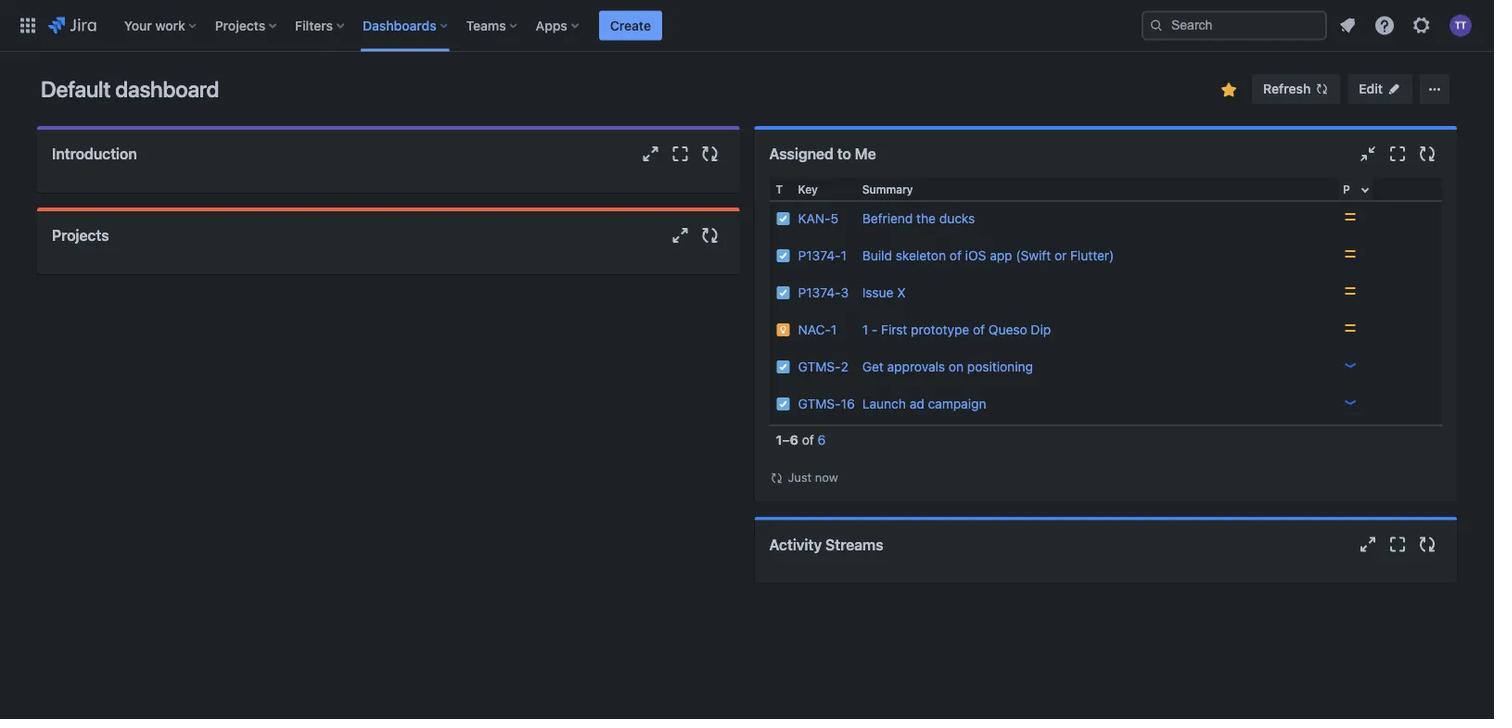Task type: vqa. For each thing, say whether or not it's contained in the screenshot.
MORE DASHBOARD ACTIONS ICON
yes



Task type: describe. For each thing, give the bounding box(es) containing it.
filters button
[[290, 11, 352, 40]]

1 vertical spatial projects
[[52, 227, 109, 244]]

maximize assigned to me image
[[1387, 143, 1409, 165]]

your
[[124, 18, 152, 33]]

projects inside popup button
[[215, 18, 265, 33]]

Search field
[[1142, 11, 1327, 40]]

4 task image from the top
[[776, 397, 791, 412]]

p1374-1
[[798, 248, 847, 263]]

star default dashboard image
[[1218, 79, 1240, 101]]

launch ad campaign link
[[862, 397, 986, 412]]

just now
[[788, 471, 838, 485]]

gtms-2
[[798, 359, 849, 375]]

1 - first prototype of queso dip link
[[862, 322, 1051, 338]]

primary element
[[11, 0, 1142, 51]]

kan-5
[[798, 211, 839, 226]]

task image for p1374-1
[[776, 249, 791, 263]]

refresh assigned to me image
[[1416, 143, 1439, 165]]

refresh image
[[1315, 82, 1329, 96]]

filters
[[295, 18, 333, 33]]

assigned to me region
[[769, 178, 1442, 487]]

maximize activity streams image
[[1387, 534, 1409, 556]]

p1374-1 link
[[798, 248, 847, 263]]

work
[[155, 18, 185, 33]]

streams
[[825, 536, 883, 554]]

banner containing your work
[[0, 0, 1494, 52]]

refresh introduction image
[[699, 143, 721, 165]]

edit
[[1359, 81, 1383, 96]]

t
[[776, 183, 783, 196]]

activity streams
[[769, 536, 883, 554]]

x
[[897, 285, 906, 301]]

nac-1 link
[[798, 322, 837, 338]]

now
[[815, 471, 838, 485]]

p1374-3 link
[[798, 285, 849, 301]]

befriend the ducks
[[862, 211, 975, 226]]

low image for get approvals on positioning
[[1343, 358, 1358, 373]]

befriend the ducks link
[[862, 211, 975, 226]]

or
[[1055, 248, 1067, 263]]

ducks
[[939, 211, 975, 226]]

create
[[610, 18, 651, 33]]

build
[[862, 248, 892, 263]]

build skeleton of ios app (swift or flutter)
[[862, 248, 1114, 263]]

p1374- for 1
[[798, 248, 841, 263]]

1 - first prototype of queso dip
[[862, 322, 1051, 338]]

summary
[[862, 183, 913, 196]]

minimize assigned to me image
[[1357, 143, 1379, 165]]

assigned
[[769, 145, 834, 163]]

issue x
[[862, 285, 906, 301]]

dashboards
[[363, 18, 437, 33]]

task image for p1374-3
[[776, 286, 791, 301]]

1 6 from the left
[[790, 433, 799, 448]]

your profile and settings image
[[1450, 14, 1472, 37]]

app
[[990, 248, 1012, 263]]

nac-1
[[798, 322, 837, 338]]

1 – 6 of 6
[[776, 433, 826, 448]]

dashboards button
[[357, 11, 455, 40]]

1 left -
[[862, 322, 868, 338]]

-
[[872, 322, 878, 338]]

an arrow curved in a circular way on the button that refreshes the dashboard image
[[769, 471, 784, 486]]

idea image
[[776, 323, 791, 338]]

your work
[[124, 18, 185, 33]]

gtms-16 link
[[798, 397, 855, 412]]

me
[[855, 145, 876, 163]]

teams button
[[461, 11, 525, 40]]

edit link
[[1348, 74, 1413, 104]]

medium image
[[1343, 210, 1358, 224]]

create button
[[599, 11, 662, 40]]

ad
[[910, 397, 924, 412]]

issue
[[862, 285, 894, 301]]

more dashboard actions image
[[1424, 78, 1446, 100]]

medium image for or
[[1343, 247, 1358, 262]]

refresh projects image
[[699, 224, 721, 247]]

default
[[41, 76, 111, 102]]

introduction
[[52, 145, 137, 163]]

1 up an arrow curved in a circular way on the button that refreshes the dashboard image
[[776, 433, 782, 448]]

help image
[[1374, 14, 1396, 37]]

(swift
[[1016, 248, 1051, 263]]

just
[[788, 471, 812, 485]]



Task type: locate. For each thing, give the bounding box(es) containing it.
1 medium image from the top
[[1343, 247, 1358, 262]]

2 low image from the top
[[1343, 395, 1358, 410]]

3
[[841, 285, 849, 301]]

p1374- up 'nac-1' link
[[798, 285, 841, 301]]

1 task image from the top
[[776, 211, 791, 226]]

1 vertical spatial low image
[[1343, 395, 1358, 410]]

refresh
[[1263, 81, 1311, 96]]

default dashboard
[[41, 76, 219, 102]]

nac-
[[798, 322, 831, 338]]

expand activity streams image
[[1357, 534, 1379, 556]]

get approvals on positioning link
[[862, 359, 1033, 375]]

medium image
[[1343, 247, 1358, 262], [1343, 284, 1358, 299], [1343, 321, 1358, 336]]

skeleton
[[896, 248, 946, 263]]

p1374-3
[[798, 285, 849, 301]]

3 task image from the top
[[776, 286, 791, 301]]

assigned to me
[[769, 145, 876, 163]]

of
[[950, 248, 962, 263], [973, 322, 985, 338], [802, 433, 814, 448]]

2 vertical spatial of
[[802, 433, 814, 448]]

medium image for dip
[[1343, 321, 1358, 336]]

task image up idea image
[[776, 286, 791, 301]]

1 vertical spatial medium image
[[1343, 284, 1358, 299]]

task image
[[776, 211, 791, 226], [776, 249, 791, 263], [776, 286, 791, 301], [776, 397, 791, 412]]

gtms- right task image
[[798, 359, 841, 375]]

refresh button
[[1252, 74, 1341, 104]]

gtms-16 launch ad campaign
[[798, 397, 986, 412]]

dip
[[1031, 322, 1051, 338]]

p1374- for 3
[[798, 285, 841, 301]]

projects down introduction
[[52, 227, 109, 244]]

gtms- up 6 link
[[798, 397, 841, 412]]

first
[[881, 322, 907, 338]]

projects right the work
[[215, 18, 265, 33]]

low image for launch ad campaign
[[1343, 395, 1358, 410]]

kan-
[[798, 211, 831, 226]]

1 low image from the top
[[1343, 358, 1358, 373]]

of left ios
[[950, 248, 962, 263]]

1 horizontal spatial projects
[[215, 18, 265, 33]]

p1374-
[[798, 248, 841, 263], [798, 285, 841, 301]]

5
[[831, 211, 839, 226]]

apps button
[[530, 11, 586, 40]]

build skeleton of ios app (swift or flutter) link
[[862, 248, 1114, 263]]

6 link
[[818, 433, 826, 448]]

gtms-2 link
[[798, 359, 849, 375]]

1 p1374- from the top
[[798, 248, 841, 263]]

task image left p1374-1 link
[[776, 249, 791, 263]]

0 horizontal spatial of
[[802, 433, 814, 448]]

p1374- down kan-5 link
[[798, 248, 841, 263]]

expand introduction image
[[640, 143, 662, 165]]

refresh activity streams image
[[1416, 534, 1439, 556]]

banner
[[0, 0, 1494, 52]]

6
[[790, 433, 799, 448], [818, 433, 826, 448]]

task image
[[776, 360, 791, 375]]

1
[[841, 248, 847, 263], [831, 322, 837, 338], [862, 322, 868, 338], [776, 433, 782, 448]]

activity
[[769, 536, 822, 554]]

task image down t
[[776, 211, 791, 226]]

2 p1374- from the top
[[798, 285, 841, 301]]

apps
[[536, 18, 567, 33]]

2 vertical spatial medium image
[[1343, 321, 1358, 336]]

launch
[[862, 397, 906, 412]]

prototype
[[911, 322, 969, 338]]

low image
[[1343, 358, 1358, 373], [1343, 395, 1358, 410]]

campaign
[[928, 397, 986, 412]]

key
[[798, 183, 818, 196]]

6 right –
[[818, 433, 826, 448]]

1 gtms- from the top
[[798, 359, 841, 375]]

kan-5 link
[[798, 211, 839, 226]]

of left queso
[[973, 322, 985, 338]]

appswitcher icon image
[[17, 14, 39, 37]]

settings image
[[1411, 14, 1433, 37]]

1 left build
[[841, 248, 847, 263]]

task image up –
[[776, 397, 791, 412]]

get
[[862, 359, 884, 375]]

1 horizontal spatial 6
[[818, 433, 826, 448]]

gtms- for 16
[[798, 397, 841, 412]]

maximize introduction image
[[669, 143, 691, 165]]

flutter)
[[1070, 248, 1114, 263]]

2 6 from the left
[[818, 433, 826, 448]]

ios
[[965, 248, 986, 263]]

issue x link
[[862, 285, 906, 301]]

3 medium image from the top
[[1343, 321, 1358, 336]]

–
[[782, 433, 790, 448]]

1 horizontal spatial of
[[950, 248, 962, 263]]

0 vertical spatial p1374-
[[798, 248, 841, 263]]

p
[[1343, 183, 1350, 196]]

0 vertical spatial medium image
[[1343, 247, 1358, 262]]

2 gtms- from the top
[[798, 397, 841, 412]]

6 left 6 link
[[790, 433, 799, 448]]

2 task image from the top
[[776, 249, 791, 263]]

the
[[917, 211, 936, 226]]

1 vertical spatial of
[[973, 322, 985, 338]]

1 vertical spatial gtms-
[[798, 397, 841, 412]]

on
[[949, 359, 964, 375]]

0 horizontal spatial projects
[[52, 227, 109, 244]]

1 vertical spatial p1374-
[[798, 285, 841, 301]]

projects
[[215, 18, 265, 33], [52, 227, 109, 244]]

0 vertical spatial low image
[[1343, 358, 1358, 373]]

teams
[[466, 18, 506, 33]]

notifications image
[[1337, 14, 1359, 37]]

jira image
[[48, 14, 96, 37], [48, 14, 96, 37]]

projects button
[[209, 11, 284, 40]]

task image for kan-5
[[776, 211, 791, 226]]

gtms- for 2
[[798, 359, 841, 375]]

2 horizontal spatial of
[[973, 322, 985, 338]]

expand projects image
[[669, 224, 691, 247]]

get approvals on positioning
[[862, 359, 1033, 375]]

0 vertical spatial projects
[[215, 18, 265, 33]]

positioning
[[967, 359, 1033, 375]]

2
[[841, 359, 849, 375]]

0 horizontal spatial 6
[[790, 433, 799, 448]]

to
[[837, 145, 851, 163]]

1 down p1374-3
[[831, 322, 837, 338]]

gtms-
[[798, 359, 841, 375], [798, 397, 841, 412]]

0 vertical spatial of
[[950, 248, 962, 263]]

search image
[[1149, 18, 1164, 33]]

queso
[[989, 322, 1027, 338]]

of left 6 link
[[802, 433, 814, 448]]

befriend
[[862, 211, 913, 226]]

dashboard
[[115, 76, 219, 102]]

your work button
[[118, 11, 204, 40]]

16
[[841, 397, 855, 412]]

approvals
[[887, 359, 945, 375]]

edit icon image
[[1387, 82, 1401, 96]]

2 medium image from the top
[[1343, 284, 1358, 299]]

0 vertical spatial gtms-
[[798, 359, 841, 375]]



